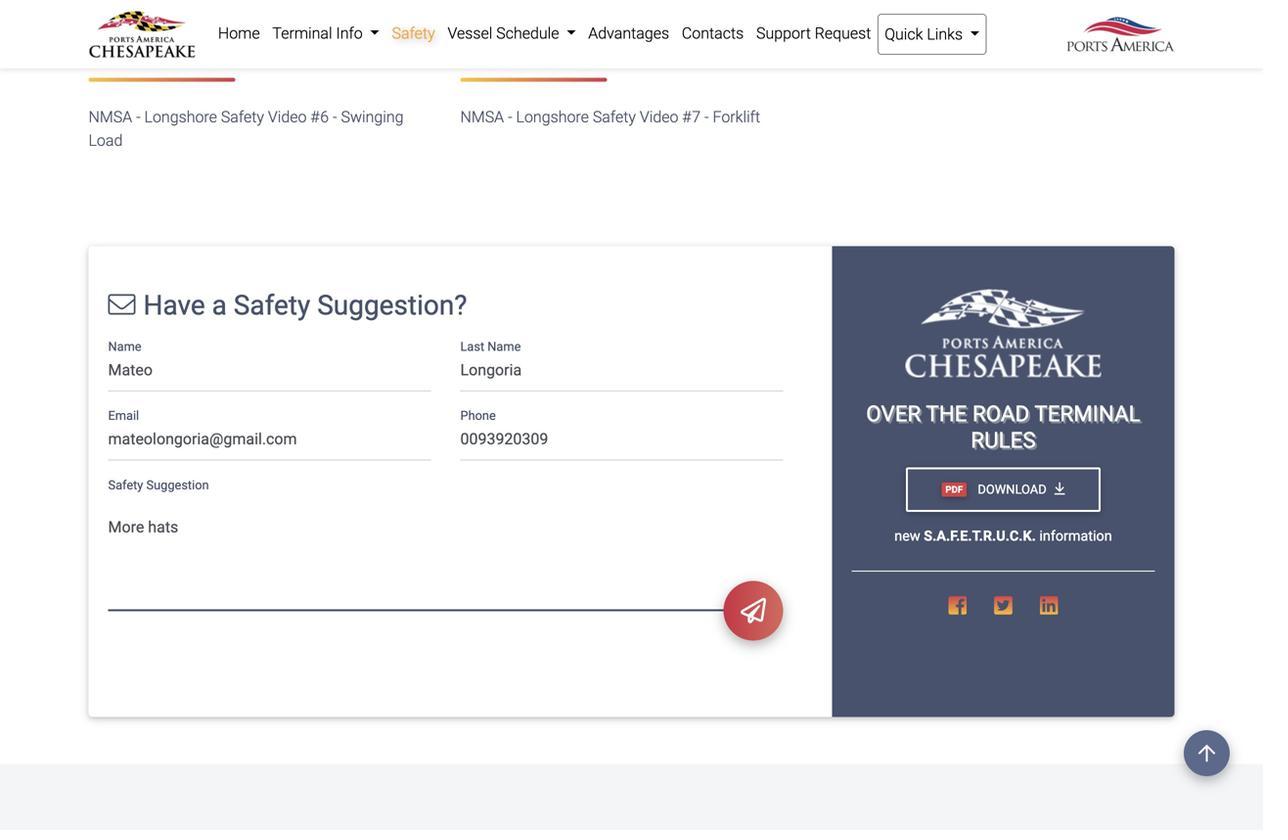 Task type: describe. For each thing, give the bounding box(es) containing it.
arrow to bottom image
[[1055, 482, 1066, 496]]

suggestion?
[[317, 289, 467, 322]]

terminal info
[[273, 24, 367, 43]]

longshore for nmsa - longshore safety video #6 - swinging load
[[144, 108, 217, 126]]

seagirt terminal image
[[906, 289, 1102, 378]]

terminal info link
[[266, 14, 386, 53]]

nmsa - longshore safety video #6 - swinging load
[[89, 108, 404, 150]]

forklift
[[713, 108, 761, 126]]

go to top image
[[1185, 730, 1231, 776]]

safety left 'suggestion'
[[108, 478, 143, 492]]

nmsa for nmsa - longshore safety video #7 - forklift
[[461, 108, 504, 126]]

links
[[927, 25, 963, 44]]

Safety Suggestion text field
[[108, 492, 784, 610]]

4 - from the left
[[705, 108, 709, 126]]

support
[[757, 24, 811, 43]]

pdf
[[946, 484, 964, 495]]

safety left vessel
[[392, 24, 435, 43]]

safety left #7
[[593, 108, 636, 126]]

vessel schedule
[[448, 24, 563, 43]]

swinging
[[341, 108, 404, 126]]

twitter square image
[[995, 595, 1013, 616]]

2 - from the left
[[333, 108, 337, 126]]

a
[[212, 289, 227, 322]]

video image for #6
[[89, 0, 431, 54]]

Last Name text field
[[461, 354, 784, 391]]

longshore for nmsa - longshore safety video #7 - forklift
[[516, 108, 589, 126]]

vessel
[[448, 24, 493, 43]]

1 name from the left
[[108, 339, 142, 354]]

home link
[[212, 14, 266, 53]]

info
[[336, 24, 363, 43]]

terminal
[[273, 24, 332, 43]]

facebook square image
[[949, 595, 967, 616]]

last name
[[461, 339, 521, 354]]

home
[[218, 24, 260, 43]]

3 - from the left
[[508, 108, 513, 126]]

safety right the a
[[234, 289, 311, 322]]

information
[[1040, 528, 1113, 545]]

video image for #7
[[461, 0, 803, 54]]

request
[[815, 24, 872, 43]]

video for #6
[[268, 108, 307, 126]]

contacts link
[[676, 14, 750, 53]]



Task type: vqa. For each thing, say whether or not it's contained in the screenshot.
ROAD
yes



Task type: locate. For each thing, give the bounding box(es) containing it.
quick links link
[[878, 14, 987, 55]]

nmsa
[[89, 108, 132, 126], [461, 108, 504, 126]]

2 video from the left
[[640, 108, 679, 126]]

s.a.f.e.t.r.u.c.k.
[[924, 528, 1037, 545]]

1 video image from the left
[[89, 0, 431, 54]]

1 horizontal spatial nmsa
[[461, 108, 504, 126]]

support request
[[757, 24, 872, 43]]

1 horizontal spatial name
[[488, 339, 521, 354]]

name
[[108, 339, 142, 354], [488, 339, 521, 354]]

1 longshore from the left
[[144, 108, 217, 126]]

0 horizontal spatial nmsa
[[89, 108, 132, 126]]

video left #7
[[640, 108, 679, 126]]

quick links
[[885, 25, 967, 44]]

1 video from the left
[[268, 108, 307, 126]]

safety link
[[386, 14, 442, 53]]

1 nmsa from the left
[[89, 108, 132, 126]]

1 horizontal spatial longshore
[[516, 108, 589, 126]]

0 horizontal spatial video
[[268, 108, 307, 126]]

linkedin image
[[1040, 595, 1059, 616]]

schedule
[[497, 24, 560, 43]]

support request link
[[750, 14, 878, 53]]

#6
[[311, 108, 329, 126]]

nmsa down vessel
[[461, 108, 504, 126]]

last
[[461, 339, 485, 354]]

new s.a.f.e.t.r.u.c.k. information
[[895, 528, 1113, 545]]

#7
[[683, 108, 701, 126]]

nmsa - longshore safety video #7 - forklift
[[461, 108, 761, 126]]

Phone text field
[[461, 423, 784, 461]]

longshore inside nmsa - longshore safety video #6 - swinging load
[[144, 108, 217, 126]]

nmsa up load on the top of the page
[[89, 108, 132, 126]]

video
[[268, 108, 307, 126], [640, 108, 679, 126]]

2 longshore from the left
[[516, 108, 589, 126]]

over the road terminal rules
[[867, 401, 1141, 453]]

rules
[[971, 427, 1036, 453]]

1 horizontal spatial video
[[640, 108, 679, 126]]

name up email
[[108, 339, 142, 354]]

new
[[895, 528, 921, 545]]

-
[[136, 108, 141, 126], [333, 108, 337, 126], [508, 108, 513, 126], [705, 108, 709, 126]]

video for #7
[[640, 108, 679, 126]]

2 video image from the left
[[461, 0, 803, 54]]

contacts
[[682, 24, 744, 43]]

over
[[867, 401, 921, 427]]

suggestion
[[146, 478, 209, 492]]

quick
[[885, 25, 924, 44]]

video image
[[89, 0, 431, 54], [461, 0, 803, 54]]

advantages
[[589, 24, 670, 43]]

have a safety suggestion?
[[143, 289, 467, 322]]

nmsa for nmsa - longshore safety video #6 - swinging load
[[89, 108, 132, 126]]

terminal
[[1035, 401, 1141, 427]]

advantages link
[[582, 14, 676, 53]]

longshore
[[144, 108, 217, 126], [516, 108, 589, 126]]

safety left #6
[[221, 108, 264, 126]]

Email text field
[[108, 423, 431, 461]]

nmsa inside nmsa - longshore safety video #6 - swinging load
[[89, 108, 132, 126]]

load
[[89, 131, 123, 150]]

name right last
[[488, 339, 521, 354]]

0 horizontal spatial name
[[108, 339, 142, 354]]

road
[[973, 401, 1030, 427]]

video left #6
[[268, 108, 307, 126]]

Name text field
[[108, 354, 431, 391]]

phone
[[461, 409, 496, 423]]

the
[[926, 401, 968, 427]]

download
[[975, 482, 1047, 497]]

email
[[108, 409, 139, 423]]

0 horizontal spatial video image
[[89, 0, 431, 54]]

2 name from the left
[[488, 339, 521, 354]]

1 - from the left
[[136, 108, 141, 126]]

safety
[[392, 24, 435, 43], [221, 108, 264, 126], [593, 108, 636, 126], [234, 289, 311, 322], [108, 478, 143, 492]]

video inside nmsa - longshore safety video #6 - swinging load
[[268, 108, 307, 126]]

safety suggestion
[[108, 478, 209, 492]]

safety inside nmsa - longshore safety video #6 - swinging load
[[221, 108, 264, 126]]

have
[[143, 289, 205, 322]]

1 horizontal spatial video image
[[461, 0, 803, 54]]

2 nmsa from the left
[[461, 108, 504, 126]]

vessel schedule link
[[442, 14, 582, 53]]

0 horizontal spatial longshore
[[144, 108, 217, 126]]



